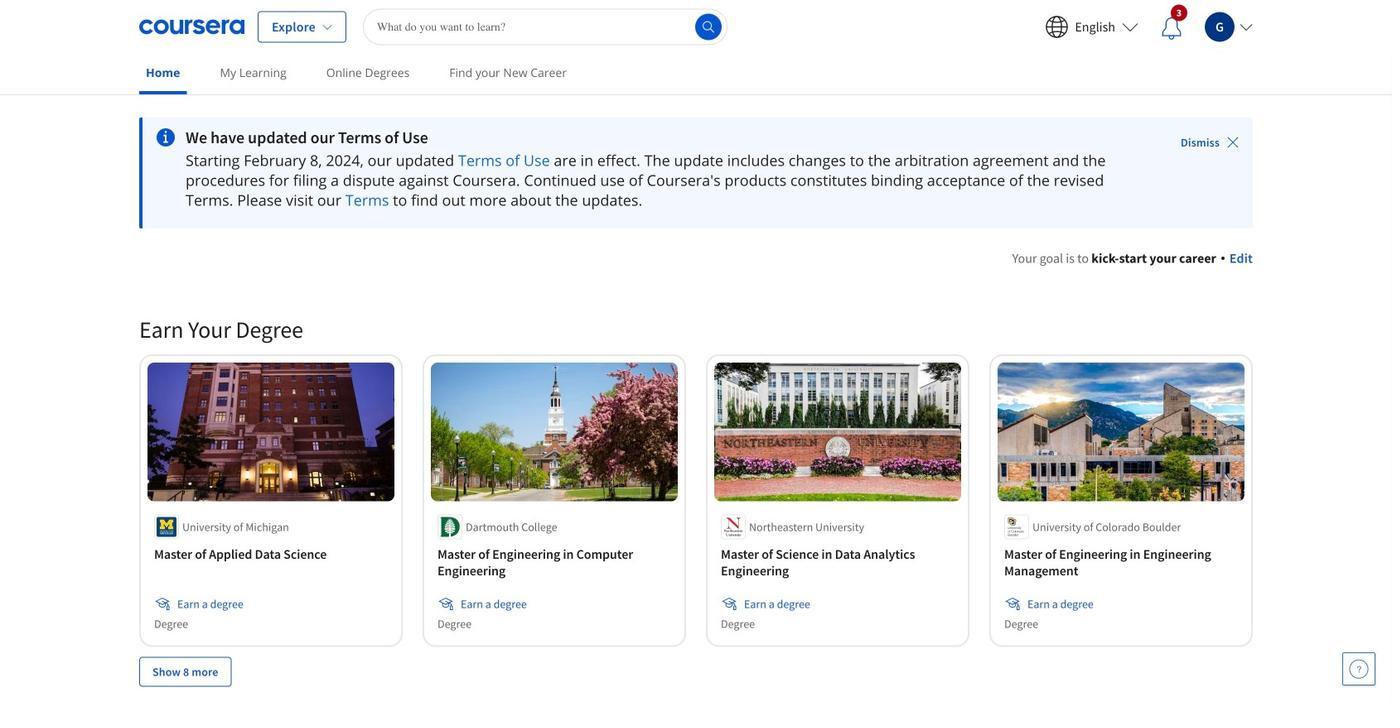 Task type: locate. For each thing, give the bounding box(es) containing it.
main content
[[0, 97, 1392, 703]]

information: we have updated our terms of use element
[[186, 128, 1135, 148]]

What do you want to learn? text field
[[363, 9, 728, 45]]

None search field
[[363, 9, 728, 45]]

coursera image
[[139, 14, 244, 40]]



Task type: describe. For each thing, give the bounding box(es) containing it.
help center image
[[1349, 660, 1369, 680]]

earn your degree collection element
[[129, 288, 1263, 703]]



Task type: vqa. For each thing, say whether or not it's contained in the screenshot.
"Information: We have updated our Terms of Use" element
yes



